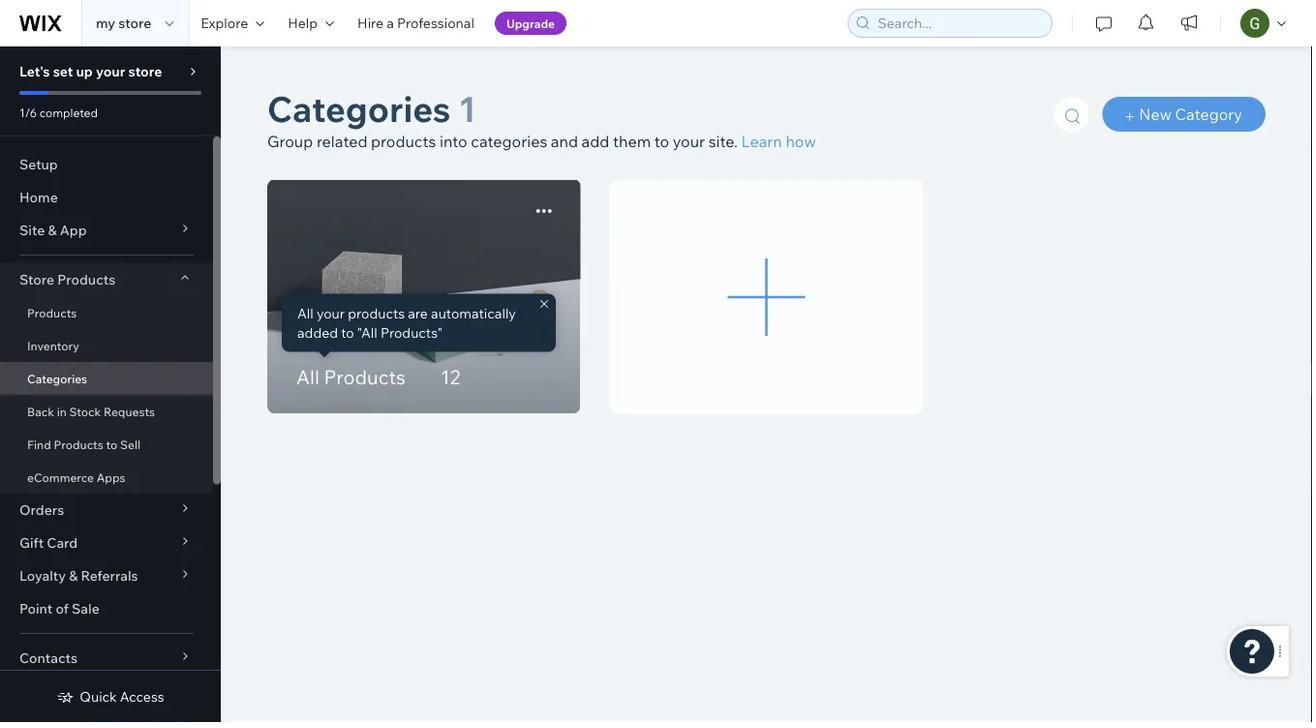 Task type: locate. For each thing, give the bounding box(es) containing it.
2 vertical spatial your
[[317, 305, 345, 322]]

sell
[[120, 437, 141, 452]]

products inside store products dropdown button
[[57, 271, 115, 288]]

to left sell
[[106, 437, 118, 452]]

a
[[387, 15, 394, 31]]

learn how link
[[742, 132, 817, 151]]

categories inside sidebar element
[[27, 372, 87, 386]]

2 vertical spatial to
[[106, 437, 118, 452]]

& right "site"
[[48, 222, 57, 239]]

orders
[[19, 502, 64, 519]]

quick access button
[[57, 689, 164, 706]]

products down categories 1
[[371, 132, 436, 151]]

let's set up your store
[[19, 63, 162, 80]]

all down the added
[[296, 365, 320, 389]]

all up the added
[[297, 305, 314, 322]]

contacts button
[[0, 642, 213, 675]]

products up inventory
[[27, 306, 77, 320]]

2 horizontal spatial to
[[655, 132, 670, 151]]

my store
[[96, 15, 151, 31]]

0 vertical spatial your
[[96, 63, 125, 80]]

your right up
[[96, 63, 125, 80]]

let's
[[19, 63, 50, 80]]

point
[[19, 601, 53, 618]]

products for all products
[[324, 365, 406, 389]]

your up the added
[[317, 305, 345, 322]]

your left site.
[[673, 132, 705, 151]]

find
[[27, 437, 51, 452]]

& inside "dropdown button"
[[48, 222, 57, 239]]

added
[[297, 324, 338, 341]]

1 horizontal spatial your
[[317, 305, 345, 322]]

inventory
[[27, 339, 79, 353]]

card
[[47, 535, 78, 552]]

your inside all your products are automatically added to "all products"
[[317, 305, 345, 322]]

access
[[120, 689, 164, 706]]

requests
[[104, 405, 155, 419]]

12
[[441, 365, 461, 389]]

& for site
[[48, 222, 57, 239]]

to
[[655, 132, 670, 151], [341, 324, 354, 341], [106, 437, 118, 452]]

site & app button
[[0, 214, 213, 247]]

1 vertical spatial your
[[673, 132, 705, 151]]

categories up related
[[267, 86, 451, 130]]

to right them in the left of the page
[[655, 132, 670, 151]]

categories for categories 1
[[267, 86, 451, 130]]

1/6 completed
[[19, 105, 98, 120]]

contacts
[[19, 650, 77, 667]]

add
[[582, 132, 610, 151]]

0 horizontal spatial to
[[106, 437, 118, 452]]

categories
[[267, 86, 451, 130], [27, 372, 87, 386]]

help button
[[276, 0, 346, 47]]

products up "all
[[348, 305, 405, 322]]

all
[[297, 305, 314, 322], [296, 365, 320, 389]]

to left "all
[[341, 324, 354, 341]]

up
[[76, 63, 93, 80]]

how
[[786, 132, 817, 151]]

new
[[1140, 105, 1172, 124]]

0 vertical spatial all
[[297, 305, 314, 322]]

1 vertical spatial products
[[348, 305, 405, 322]]

point of sale
[[19, 601, 100, 618]]

store right the my
[[118, 15, 151, 31]]

products up products link
[[57, 271, 115, 288]]

products up ecommerce apps
[[54, 437, 103, 452]]

categories for categories
[[27, 372, 87, 386]]

0 vertical spatial &
[[48, 222, 57, 239]]

professional
[[397, 15, 475, 31]]

products link
[[0, 296, 213, 329]]

0 vertical spatial products
[[371, 132, 436, 151]]

store down the 'my store'
[[128, 63, 162, 80]]

sale
[[72, 601, 100, 618]]

help
[[288, 15, 318, 31]]

loyalty & referrals button
[[0, 560, 213, 593]]

site & app
[[19, 222, 87, 239]]

all inside all your products are automatically added to "all products"
[[297, 305, 314, 322]]

1 vertical spatial store
[[128, 63, 162, 80]]

0 horizontal spatial &
[[48, 222, 57, 239]]

learn
[[742, 132, 783, 151]]

products
[[371, 132, 436, 151], [348, 305, 405, 322]]

all products
[[296, 365, 406, 389]]

1 horizontal spatial &
[[69, 568, 78, 585]]

0 horizontal spatial your
[[96, 63, 125, 80]]

"all
[[357, 324, 378, 341]]

quick
[[80, 689, 117, 706]]

your
[[96, 63, 125, 80], [673, 132, 705, 151], [317, 305, 345, 322]]

loyalty
[[19, 568, 66, 585]]

1 horizontal spatial to
[[341, 324, 354, 341]]

1 vertical spatial &
[[69, 568, 78, 585]]

home
[[19, 189, 58, 206]]

categories down inventory
[[27, 372, 87, 386]]

hire a professional link
[[346, 0, 486, 47]]

to inside sidebar element
[[106, 437, 118, 452]]

&
[[48, 222, 57, 239], [69, 568, 78, 585]]

0 vertical spatial categories
[[267, 86, 451, 130]]

products down "all
[[324, 365, 406, 389]]

group
[[267, 132, 313, 151]]

products
[[57, 271, 115, 288], [27, 306, 77, 320], [324, 365, 406, 389], [54, 437, 103, 452]]

my
[[96, 15, 115, 31]]

& right loyalty
[[69, 568, 78, 585]]

1 vertical spatial all
[[296, 365, 320, 389]]

hire a professional
[[358, 15, 475, 31]]

0 horizontal spatial categories
[[27, 372, 87, 386]]

1 horizontal spatial categories
[[267, 86, 451, 130]]

products for find products to sell
[[54, 437, 103, 452]]

setup
[[19, 156, 58, 173]]

products inside find products to sell link
[[54, 437, 103, 452]]

& inside popup button
[[69, 568, 78, 585]]

hire
[[358, 15, 384, 31]]

1 vertical spatial categories
[[27, 372, 87, 386]]

gift
[[19, 535, 44, 552]]

1 vertical spatial to
[[341, 324, 354, 341]]

into
[[440, 132, 468, 151]]

upgrade button
[[495, 12, 567, 35]]

related
[[317, 132, 368, 151]]

products inside all your products are automatically added to "all products"
[[348, 305, 405, 322]]

back in stock requests link
[[0, 395, 213, 428]]

store
[[118, 15, 151, 31], [128, 63, 162, 80]]



Task type: describe. For each thing, give the bounding box(es) containing it.
products for into
[[371, 132, 436, 151]]

products"
[[381, 324, 443, 341]]

loyalty & referrals
[[19, 568, 138, 585]]

back
[[27, 405, 54, 419]]

products inside products link
[[27, 306, 77, 320]]

categories 1
[[267, 86, 476, 130]]

ecommerce apps
[[27, 470, 125, 485]]

products for are
[[348, 305, 405, 322]]

of
[[56, 601, 69, 618]]

home link
[[0, 181, 213, 214]]

completed
[[40, 105, 98, 120]]

categories
[[471, 132, 548, 151]]

gift card
[[19, 535, 78, 552]]

store products
[[19, 271, 115, 288]]

are
[[408, 305, 428, 322]]

category
[[1176, 105, 1243, 124]]

new category
[[1140, 105, 1243, 124]]

sidebar element
[[0, 47, 221, 724]]

gift card button
[[0, 527, 213, 560]]

setup link
[[0, 148, 213, 181]]

automatically
[[431, 305, 516, 322]]

find products to sell
[[27, 437, 141, 452]]

referrals
[[81, 568, 138, 585]]

apps
[[97, 470, 125, 485]]

them
[[613, 132, 651, 151]]

ecommerce
[[27, 470, 94, 485]]

quick access
[[80, 689, 164, 706]]

and
[[551, 132, 578, 151]]

0 vertical spatial to
[[655, 132, 670, 151]]

your inside sidebar element
[[96, 63, 125, 80]]

upgrade
[[507, 16, 555, 31]]

all for all your products are automatically added to "all products"
[[297, 305, 314, 322]]

explore
[[201, 15, 248, 31]]

all for all products
[[296, 365, 320, 389]]

orders button
[[0, 494, 213, 527]]

Search... field
[[873, 10, 1046, 37]]

1
[[459, 86, 476, 130]]

site.
[[709, 132, 738, 151]]

store products button
[[0, 264, 213, 296]]

0 vertical spatial store
[[118, 15, 151, 31]]

find products to sell link
[[0, 428, 213, 461]]

stock
[[69, 405, 101, 419]]

new category link
[[1103, 97, 1266, 132]]

ecommerce apps link
[[0, 461, 213, 494]]

2 horizontal spatial your
[[673, 132, 705, 151]]

1/6
[[19, 105, 37, 120]]

products for store products
[[57, 271, 115, 288]]

to inside all your products are automatically added to "all products"
[[341, 324, 354, 341]]

group related products into categories and add them to your site. learn how
[[267, 132, 817, 151]]

& for loyalty
[[69, 568, 78, 585]]

all your products are automatically added to "all products"
[[297, 305, 516, 341]]

in
[[57, 405, 67, 419]]

point of sale link
[[0, 593, 213, 626]]

site
[[19, 222, 45, 239]]

app
[[60, 222, 87, 239]]

store
[[19, 271, 54, 288]]

inventory link
[[0, 329, 213, 362]]

back in stock requests
[[27, 405, 155, 419]]

store inside sidebar element
[[128, 63, 162, 80]]

set
[[53, 63, 73, 80]]

categories link
[[0, 362, 213, 395]]



Task type: vqa. For each thing, say whether or not it's contained in the screenshot.
bottom 3.8
no



